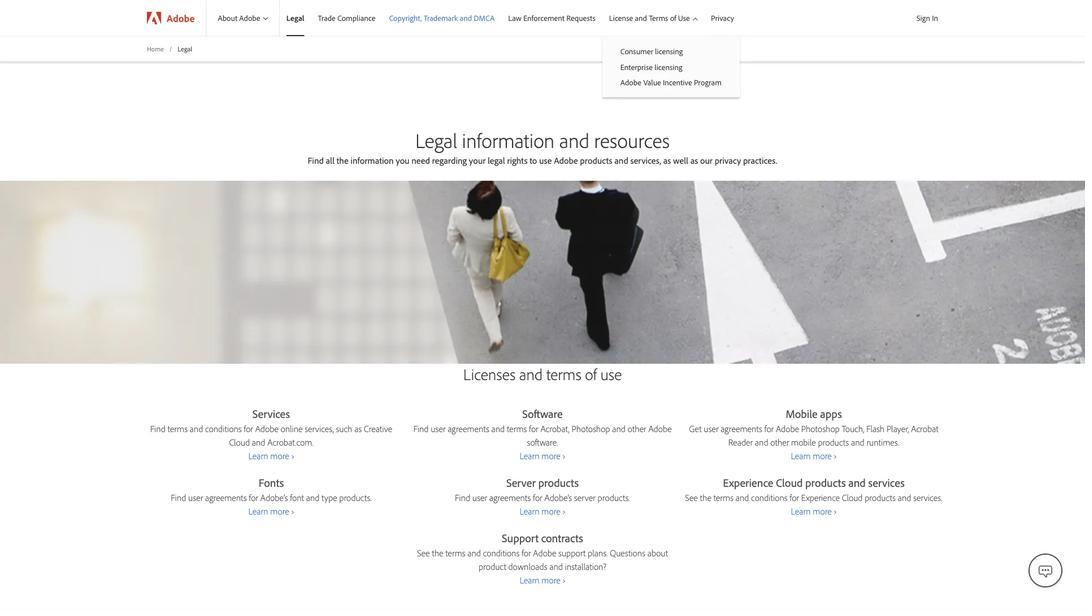 Task type: describe. For each thing, give the bounding box(es) containing it.
acrobat
[[911, 423, 939, 434]]

products inside legal information and resources find all the information you need regarding your legal rights to use adobe products and services, as well as our privacy practices.
[[580, 155, 612, 166]]

products. inside server products find user agreements for adobe's server products. learn more ›
[[598, 492, 630, 503]]

reader
[[728, 437, 753, 448]]

about adobe button
[[207, 0, 279, 36]]

other inside software find user agreements and terms for acrobat, photoshop and other adobe software. learn more ›
[[628, 423, 646, 434]]

services, inside services find terms and conditions for adobe online services, such as creative cloud and acrobat.com. learn more ›
[[305, 423, 334, 434]]

cloud for services
[[229, 437, 250, 448]]

1 vertical spatial use
[[600, 364, 622, 384]]

conditions inside services find terms and conditions for adobe online services, such as creative cloud and acrobat.com. learn more ›
[[205, 423, 242, 434]]

software.
[[527, 437, 558, 448]]

license
[[609, 13, 633, 23]]

need
[[412, 155, 430, 166]]

about
[[218, 13, 237, 23]]

plans.
[[588, 548, 608, 559]]

learn more › link for services
[[248, 450, 294, 462]]

apps
[[820, 406, 842, 421]]

about
[[647, 548, 668, 559]]

adobe inside legal information and resources find all the information you need regarding your legal rights to use adobe products and services, as well as our privacy practices.
[[554, 155, 578, 166]]

law enforcement requests link
[[501, 0, 602, 36]]

sign
[[917, 13, 930, 23]]

creative
[[364, 423, 392, 434]]

regarding
[[432, 155, 467, 166]]

terms inside software find user agreements and terms for acrobat, photoshop and other adobe software. learn more ›
[[507, 423, 527, 434]]

agreements inside server products find user agreements for adobe's server products. learn more ›
[[489, 492, 531, 503]]

conditions inside support contracts see the terms and conditions for adobe support plans. questions about product downloads and installation? learn more ›
[[483, 548, 519, 559]]

law enforcement requests
[[508, 13, 596, 23]]

touch,
[[842, 423, 864, 434]]

2 horizontal spatial as
[[690, 155, 698, 166]]

more inside software find user agreements and terms for acrobat, photoshop and other adobe software. learn more ›
[[542, 450, 560, 462]]

trade compliance
[[318, 13, 376, 23]]

licenses and terms of use
[[463, 364, 622, 384]]

group containing consumer licensing
[[602, 36, 740, 97]]

contracts
[[541, 531, 583, 545]]

fonts find user agreements for adobe's font and type products. learn more ›
[[171, 475, 372, 517]]

legal link
[[280, 0, 311, 36]]

photoshop inside software find user agreements and terms for acrobat, photoshop and other adobe software. learn more ›
[[572, 423, 610, 434]]

and inside "link"
[[460, 13, 472, 23]]

for inside mobile apps get user agreements for adobe photoshop touch, flash player, acrobat reader and other mobile products and runtimes. learn more ›
[[764, 423, 774, 434]]

sign in button
[[914, 8, 940, 28]]

software
[[522, 406, 563, 421]]

enterprise licensing link
[[602, 59, 740, 75]]

player,
[[887, 423, 909, 434]]

use inside legal information and resources find all the information you need regarding your legal rights to use adobe products and services, as well as our privacy practices.
[[539, 155, 552, 166]]

learn inside server products find user agreements for adobe's server products. learn more ›
[[520, 506, 539, 517]]

the for experience cloud products and services
[[700, 492, 711, 503]]

find for fonts
[[171, 492, 186, 503]]

photoshop inside mobile apps get user agreements for adobe photoshop touch, flash player, acrobat reader and other mobile products and runtimes. learn more ›
[[801, 423, 840, 434]]

server
[[574, 492, 596, 503]]

sign in
[[917, 13, 938, 23]]

server products find user agreements for adobe's server products. learn more ›
[[455, 475, 630, 517]]

for inside server products find user agreements for adobe's server products. learn more ›
[[533, 492, 542, 503]]

› inside support contracts see the terms and conditions for adobe support plans. questions about product downloads and installation? learn more ›
[[563, 575, 565, 586]]

user inside software find user agreements and terms for acrobat, photoshop and other adobe software. learn more ›
[[431, 423, 446, 434]]

legal inside legal link
[[286, 13, 304, 23]]

home link
[[147, 44, 164, 54]]

well
[[673, 155, 688, 166]]

in
[[932, 13, 938, 23]]

downloads
[[508, 561, 547, 572]]

agreements inside fonts find user agreements for adobe's font and type products. learn more ›
[[205, 492, 247, 503]]

enterprise
[[620, 62, 653, 72]]

license and terms of use button
[[602, 0, 704, 36]]

1 vertical spatial legal
[[178, 44, 192, 53]]

products down the "mobile"
[[805, 475, 846, 490]]

resources
[[594, 128, 670, 153]]

terms inside experience cloud products and services see the terms and conditions for experience cloud products and services. learn more ›
[[713, 492, 733, 503]]

learn more › link for software
[[520, 450, 565, 462]]

learn inside services find terms and conditions for adobe online services, such as creative cloud and acrobat.com. learn more ›
[[248, 450, 268, 462]]

trade
[[318, 13, 336, 23]]

privacy
[[711, 13, 734, 23]]

consumer licensing
[[620, 46, 683, 56]]

adobe inside software find user agreements and terms for acrobat, photoshop and other adobe software. learn more ›
[[648, 423, 672, 434]]

find inside server products find user agreements for adobe's server products. learn more ›
[[455, 492, 470, 503]]

licensing for enterprise licensing
[[655, 62, 682, 72]]

› inside software find user agreements and terms for acrobat, photoshop and other adobe software. learn more ›
[[563, 450, 565, 462]]

learn more › link for mobile
[[791, 450, 837, 462]]

server
[[506, 475, 536, 490]]

you
[[396, 155, 409, 166]]

products inside mobile apps get user agreements for adobe photoshop touch, flash player, acrobat reader and other mobile products and runtimes. learn more ›
[[818, 437, 849, 448]]

terms
[[649, 13, 668, 23]]

for inside services find terms and conditions for adobe online services, such as creative cloud and acrobat.com. learn more ›
[[244, 423, 253, 434]]

services
[[868, 475, 905, 490]]

products. inside fonts find user agreements for adobe's font and type products. learn more ›
[[339, 492, 372, 503]]

fonts
[[259, 475, 284, 490]]

experience cloud products and services see the terms and conditions for experience cloud products and services. learn more ›
[[685, 475, 942, 517]]

legal
[[488, 155, 505, 166]]

see inside support contracts see the terms and conditions for adobe support plans. questions about product downloads and installation? learn more ›
[[417, 548, 430, 559]]

licenses
[[463, 364, 516, 384]]

and inside fonts find user agreements for adobe's font and type products. learn more ›
[[306, 492, 320, 503]]

1 vertical spatial information
[[351, 155, 394, 166]]

runtimes.
[[867, 437, 899, 448]]

the for legal information and resources
[[337, 155, 348, 166]]

software find user agreements and terms for acrobat, photoshop and other adobe software. learn more ›
[[413, 406, 672, 462]]

user inside server products find user agreements for adobe's server products. learn more ›
[[472, 492, 487, 503]]

other inside mobile apps get user agreements for adobe photoshop touch, flash player, acrobat reader and other mobile products and runtimes. learn more ›
[[770, 437, 789, 448]]

1 horizontal spatial experience
[[801, 492, 840, 503]]

learn more › link for server
[[520, 506, 565, 517]]

support
[[558, 548, 586, 559]]

agreements inside mobile apps get user agreements for adobe photoshop touch, flash player, acrobat reader and other mobile products and runtimes. learn more ›
[[721, 423, 762, 434]]

more inside fonts find user agreements for adobe's font and type products. learn more ›
[[270, 506, 289, 517]]

acrobat.com.
[[267, 437, 313, 448]]

more inside mobile apps get user agreements for adobe photoshop touch, flash player, acrobat reader and other mobile products and runtimes. learn more ›
[[813, 450, 832, 462]]

trademark
[[424, 13, 458, 23]]

learn inside fonts find user agreements for adobe's font and type products. learn more ›
[[248, 506, 268, 517]]

copyright,
[[389, 13, 422, 23]]

get
[[689, 423, 702, 434]]

home
[[147, 44, 164, 53]]

online
[[281, 423, 303, 434]]

learn inside software find user agreements and terms for acrobat, photoshop and other adobe software. learn more ›
[[520, 450, 539, 462]]

copyright, trademark and dmca
[[389, 13, 495, 23]]

learn inside experience cloud products and services see the terms and conditions for experience cloud products and services. learn more ›
[[791, 506, 811, 517]]

program
[[694, 78, 722, 87]]

support contracts see the terms and conditions for adobe support plans. questions about product downloads and installation? learn more ›
[[417, 531, 668, 586]]

more inside support contracts see the terms and conditions for adobe support plans. questions about product downloads and installation? learn more ›
[[542, 575, 560, 586]]

licensing for consumer licensing
[[655, 46, 683, 56]]

privacy
[[715, 155, 741, 166]]



Task type: locate. For each thing, give the bounding box(es) containing it.
2 horizontal spatial conditions
[[751, 492, 788, 503]]

questions
[[610, 548, 645, 559]]

group
[[602, 36, 740, 97]]

1 horizontal spatial of
[[670, 13, 676, 23]]

find for services
[[150, 423, 165, 434]]

1 vertical spatial of
[[585, 364, 597, 384]]

0 horizontal spatial adobe's
[[260, 492, 288, 503]]

product
[[479, 561, 506, 572]]

legal right home
[[178, 44, 192, 53]]

copyright, trademark and dmca link
[[382, 0, 501, 36]]

more inside server products find user agreements for adobe's server products. learn more ›
[[542, 506, 560, 517]]

products up server
[[538, 475, 579, 490]]

services, inside legal information and resources find all the information you need regarding your legal rights to use adobe products and services, as well as our privacy practices.
[[630, 155, 661, 166]]

as
[[663, 155, 671, 166], [690, 155, 698, 166], [354, 423, 362, 434]]

0 horizontal spatial use
[[539, 155, 552, 166]]

0 vertical spatial of
[[670, 13, 676, 23]]

2 horizontal spatial cloud
[[842, 492, 863, 503]]

2 vertical spatial conditions
[[483, 548, 519, 559]]

1 vertical spatial see
[[417, 548, 430, 559]]

products
[[580, 155, 612, 166], [818, 437, 849, 448], [538, 475, 579, 490], [805, 475, 846, 490], [865, 492, 896, 503]]

0 horizontal spatial the
[[337, 155, 348, 166]]

› inside fonts find user agreements for adobe's font and type products. learn more ›
[[291, 506, 294, 517]]

of inside dropdown button
[[670, 13, 676, 23]]

see inside experience cloud products and services see the terms and conditions for experience cloud products and services. learn more ›
[[685, 492, 698, 503]]

legal left trade
[[286, 13, 304, 23]]

as left our
[[690, 155, 698, 166]]

incentive
[[663, 78, 692, 87]]

1 horizontal spatial cloud
[[776, 475, 803, 490]]

installation?
[[565, 561, 606, 572]]

0 vertical spatial cloud
[[229, 437, 250, 448]]

licensing
[[655, 46, 683, 56], [655, 62, 682, 72]]

1 vertical spatial other
[[770, 437, 789, 448]]

0 vertical spatial see
[[685, 492, 698, 503]]

0 vertical spatial licensing
[[655, 46, 683, 56]]

more inside experience cloud products and services see the terms and conditions for experience cloud products and services. learn more ›
[[813, 506, 832, 517]]

services find terms and conditions for adobe online services, such as creative cloud and acrobat.com. learn more ›
[[150, 406, 392, 462]]

products. right type
[[339, 492, 372, 503]]

1 horizontal spatial products.
[[598, 492, 630, 503]]

services.
[[913, 492, 942, 503]]

learn inside mobile apps get user agreements for adobe photoshop touch, flash player, acrobat reader and other mobile products and runtimes. learn more ›
[[791, 450, 811, 462]]

conditions inside experience cloud products and services see the terms and conditions for experience cloud products and services. learn more ›
[[751, 492, 788, 503]]

adobe link
[[136, 0, 206, 36]]

0 vertical spatial information
[[462, 128, 555, 153]]

adobe
[[167, 12, 195, 24], [239, 13, 260, 23], [620, 78, 641, 87], [554, 155, 578, 166], [255, 423, 279, 434], [648, 423, 672, 434], [776, 423, 799, 434], [533, 548, 556, 559]]

› inside server products find user agreements for adobe's server products. learn more ›
[[563, 506, 565, 517]]

› inside mobile apps get user agreements for adobe photoshop touch, flash player, acrobat reader and other mobile products and runtimes. learn more ›
[[834, 450, 837, 462]]

learn more › link
[[248, 450, 294, 462], [520, 450, 565, 462], [791, 450, 837, 462], [248, 506, 294, 517], [520, 506, 565, 517], [791, 506, 837, 517], [520, 575, 565, 586]]

adobe down services at the left bottom of page
[[255, 423, 279, 434]]

adobe's inside fonts find user agreements for adobe's font and type products. learn more ›
[[260, 492, 288, 503]]

0 horizontal spatial experience
[[723, 475, 773, 490]]

find inside services find terms and conditions for adobe online services, such as creative cloud and acrobat.com. learn more ›
[[150, 423, 165, 434]]

about adobe
[[218, 13, 260, 23]]

0 vertical spatial other
[[628, 423, 646, 434]]

0 vertical spatial services,
[[630, 155, 661, 166]]

the inside support contracts see the terms and conditions for adobe support plans. questions about product downloads and installation? learn more ›
[[432, 548, 443, 559]]

user inside fonts find user agreements for adobe's font and type products. learn more ›
[[188, 492, 203, 503]]

licensing inside consumer licensing link
[[655, 46, 683, 56]]

adobe right about
[[239, 13, 260, 23]]

2 vertical spatial the
[[432, 548, 443, 559]]

to
[[530, 155, 537, 166]]

agreements inside software find user agreements and terms for acrobat, photoshop and other adobe software. learn more ›
[[448, 423, 489, 434]]

2 vertical spatial legal
[[415, 128, 457, 153]]

2 adobe's from the left
[[544, 492, 572, 503]]

1 vertical spatial the
[[700, 492, 711, 503]]

for inside software find user agreements and terms for acrobat, photoshop and other adobe software. learn more ›
[[529, 423, 538, 434]]

adobe value incentive program
[[620, 78, 722, 87]]

2 horizontal spatial legal
[[415, 128, 457, 153]]

as left well
[[663, 155, 671, 166]]

license and terms of use
[[609, 13, 690, 23]]

adobe down enterprise on the right top of page
[[620, 78, 641, 87]]

learn
[[248, 450, 268, 462], [520, 450, 539, 462], [791, 450, 811, 462], [248, 506, 268, 517], [520, 506, 539, 517], [791, 506, 811, 517], [520, 575, 539, 586]]

1 horizontal spatial legal
[[286, 13, 304, 23]]

user
[[431, 423, 446, 434], [704, 423, 719, 434], [188, 492, 203, 503], [472, 492, 487, 503]]

1 horizontal spatial the
[[432, 548, 443, 559]]

consumer
[[620, 46, 653, 56]]

1 horizontal spatial other
[[770, 437, 789, 448]]

0 horizontal spatial photoshop
[[572, 423, 610, 434]]

adobe's
[[260, 492, 288, 503], [544, 492, 572, 503]]

1 vertical spatial experience
[[801, 492, 840, 503]]

0 horizontal spatial products.
[[339, 492, 372, 503]]

adobe's left server
[[544, 492, 572, 503]]

0 vertical spatial legal
[[286, 13, 304, 23]]

adobe inside mobile apps get user agreements for adobe photoshop touch, flash player, acrobat reader and other mobile products and runtimes. learn more ›
[[776, 423, 799, 434]]

1 horizontal spatial adobe's
[[544, 492, 572, 503]]

find inside legal information and resources find all the information you need regarding your legal rights to use adobe products and services, as well as our privacy practices.
[[308, 155, 324, 166]]

products inside server products find user agreements for adobe's server products. learn more ›
[[538, 475, 579, 490]]

adobe left about
[[167, 12, 195, 24]]

requests
[[566, 13, 596, 23]]

privacy link
[[704, 0, 741, 36]]

the inside legal information and resources find all the information you need regarding your legal rights to use adobe products and services, as well as our privacy practices.
[[337, 155, 348, 166]]

1 products. from the left
[[339, 492, 372, 503]]

for inside experience cloud products and services see the terms and conditions for experience cloud products and services. learn more ›
[[790, 492, 799, 503]]

adobe down mobile
[[776, 423, 799, 434]]

0 vertical spatial experience
[[723, 475, 773, 490]]

0 horizontal spatial see
[[417, 548, 430, 559]]

1 adobe's from the left
[[260, 492, 288, 503]]

such
[[336, 423, 352, 434]]

mobile
[[786, 406, 818, 421]]

2 horizontal spatial the
[[700, 492, 711, 503]]

0 vertical spatial use
[[539, 155, 552, 166]]

enterprise licensing
[[620, 62, 682, 72]]

adobe inside dropdown button
[[239, 13, 260, 23]]

1 horizontal spatial services,
[[630, 155, 661, 166]]

find
[[308, 155, 324, 166], [150, 423, 165, 434], [413, 423, 429, 434], [171, 492, 186, 503], [455, 492, 470, 503]]

acrobat,
[[540, 423, 570, 434]]

find inside fonts find user agreements for adobe's font and type products. learn more ›
[[171, 492, 186, 503]]

user inside mobile apps get user agreements for adobe photoshop touch, flash player, acrobat reader and other mobile products and runtimes. learn more ›
[[704, 423, 719, 434]]

the inside experience cloud products and services see the terms and conditions for experience cloud products and services. learn more ›
[[700, 492, 711, 503]]

adobe up downloads
[[533, 548, 556, 559]]

services
[[253, 406, 290, 421]]

1 horizontal spatial as
[[663, 155, 671, 166]]

of for terms
[[585, 364, 597, 384]]

1 horizontal spatial use
[[600, 364, 622, 384]]

find inside software find user agreements and terms for acrobat, photoshop and other adobe software. learn more ›
[[413, 423, 429, 434]]

find for software
[[413, 423, 429, 434]]

1 vertical spatial services,
[[305, 423, 334, 434]]

adobe's inside server products find user agreements for adobe's server products. learn more ›
[[544, 492, 572, 503]]

2 photoshop from the left
[[801, 423, 840, 434]]

terms inside services find terms and conditions for adobe online services, such as creative cloud and acrobat.com. learn more ›
[[168, 423, 188, 434]]

licensing inside enterprise licensing link
[[655, 62, 682, 72]]

more
[[270, 450, 289, 462], [542, 450, 560, 462], [813, 450, 832, 462], [270, 506, 289, 517], [542, 506, 560, 517], [813, 506, 832, 517], [542, 575, 560, 586]]

adobe right to
[[554, 155, 578, 166]]

use
[[539, 155, 552, 166], [600, 364, 622, 384]]

services, down 'resources'
[[630, 155, 661, 166]]

0 horizontal spatial information
[[351, 155, 394, 166]]

services, left such
[[305, 423, 334, 434]]

more inside services find terms and conditions for adobe online services, such as creative cloud and acrobat.com. learn more ›
[[270, 450, 289, 462]]

all
[[326, 155, 334, 166]]

law
[[508, 13, 522, 23]]

agreements
[[448, 423, 489, 434], [721, 423, 762, 434], [205, 492, 247, 503], [489, 492, 531, 503]]

of
[[670, 13, 676, 23], [585, 364, 597, 384]]

products. right server
[[598, 492, 630, 503]]

use
[[678, 13, 690, 23]]

1 vertical spatial conditions
[[751, 492, 788, 503]]

our
[[700, 155, 713, 166]]

value
[[643, 78, 661, 87]]

0 horizontal spatial services,
[[305, 423, 334, 434]]

adobe's down fonts
[[260, 492, 288, 503]]

photoshop
[[572, 423, 610, 434], [801, 423, 840, 434]]

›
[[291, 450, 294, 462], [563, 450, 565, 462], [834, 450, 837, 462], [291, 506, 294, 517], [563, 506, 565, 517], [834, 506, 837, 517], [563, 575, 565, 586]]

trade compliance link
[[311, 0, 382, 36]]

consumer licensing link
[[602, 44, 740, 59]]

your
[[469, 155, 486, 166]]

0 vertical spatial conditions
[[205, 423, 242, 434]]

legal up regarding
[[415, 128, 457, 153]]

flash
[[866, 423, 885, 434]]

mobile
[[791, 437, 816, 448]]

information up the rights
[[462, 128, 555, 153]]

conditions
[[205, 423, 242, 434], [751, 492, 788, 503], [483, 548, 519, 559]]

enforcement
[[523, 13, 565, 23]]

for inside fonts find user agreements for adobe's font and type products. learn more ›
[[249, 492, 258, 503]]

1 vertical spatial cloud
[[776, 475, 803, 490]]

adobe inside support contracts see the terms and conditions for adobe support plans. questions about product downloads and installation? learn more ›
[[533, 548, 556, 559]]

› inside experience cloud products and services see the terms and conditions for experience cloud products and services. learn more ›
[[834, 506, 837, 517]]

0 horizontal spatial of
[[585, 364, 597, 384]]

0 horizontal spatial cloud
[[229, 437, 250, 448]]

licensing down consumer licensing link
[[655, 62, 682, 72]]

adobe inside services find terms and conditions for adobe online services, such as creative cloud and acrobat.com. learn more ›
[[255, 423, 279, 434]]

and
[[460, 13, 472, 23], [635, 13, 647, 23], [559, 128, 589, 153], [614, 155, 628, 166], [519, 364, 543, 384], [190, 423, 203, 434], [491, 423, 505, 434], [612, 423, 626, 434], [252, 437, 265, 448], [755, 437, 768, 448], [851, 437, 864, 448], [848, 475, 866, 490], [306, 492, 320, 503], [736, 492, 749, 503], [898, 492, 911, 503], [468, 548, 481, 559], [549, 561, 563, 572]]

photoshop down "apps"
[[801, 423, 840, 434]]

products down services
[[865, 492, 896, 503]]

terms inside support contracts see the terms and conditions for adobe support plans. questions about product downloads and installation? learn more ›
[[445, 548, 465, 559]]

cloud for experience
[[842, 492, 863, 503]]

font
[[290, 492, 304, 503]]

information
[[462, 128, 555, 153], [351, 155, 394, 166]]

compliance
[[337, 13, 376, 23]]

practices.
[[743, 155, 777, 166]]

legal information and resources find all the information you need regarding your legal rights to use adobe products and services, as well as our privacy practices.
[[308, 128, 777, 166]]

adobe left get
[[648, 423, 672, 434]]

support
[[502, 531, 539, 545]]

0 horizontal spatial conditions
[[205, 423, 242, 434]]

as right such
[[354, 423, 362, 434]]

learn inside support contracts see the terms and conditions for adobe support plans. questions about product downloads and installation? learn more ›
[[520, 575, 539, 586]]

as inside services find terms and conditions for adobe online services, such as creative cloud and acrobat.com. learn more ›
[[354, 423, 362, 434]]

1 horizontal spatial see
[[685, 492, 698, 503]]

learn more › link for fonts
[[248, 506, 294, 517]]

2 vertical spatial cloud
[[842, 492, 863, 503]]

› inside services find terms and conditions for adobe online services, such as creative cloud and acrobat.com. learn more ›
[[291, 450, 294, 462]]

1 vertical spatial licensing
[[655, 62, 682, 72]]

1 horizontal spatial information
[[462, 128, 555, 153]]

1 horizontal spatial conditions
[[483, 548, 519, 559]]

products down touch,
[[818, 437, 849, 448]]

dmca
[[474, 13, 495, 23]]

0 horizontal spatial legal
[[178, 44, 192, 53]]

adobe value incentive program link
[[602, 75, 740, 90]]

of for terms
[[670, 13, 676, 23]]

photoshop right acrobat,
[[572, 423, 610, 434]]

cloud inside services find terms and conditions for adobe online services, such as creative cloud and acrobat.com. learn more ›
[[229, 437, 250, 448]]

information left you on the left top of the page
[[351, 155, 394, 166]]

mobile apps get user agreements for adobe photoshop touch, flash player, acrobat reader and other mobile products and runtimes. learn more ›
[[689, 406, 939, 462]]

1 photoshop from the left
[[572, 423, 610, 434]]

terms
[[546, 364, 581, 384], [168, 423, 188, 434], [507, 423, 527, 434], [713, 492, 733, 503], [445, 548, 465, 559]]

and inside dropdown button
[[635, 13, 647, 23]]

licensing up enterprise licensing link
[[655, 46, 683, 56]]

experience
[[723, 475, 773, 490], [801, 492, 840, 503]]

rights
[[507, 155, 528, 166]]

0 horizontal spatial other
[[628, 423, 646, 434]]

products down 'resources'
[[580, 155, 612, 166]]

1 horizontal spatial photoshop
[[801, 423, 840, 434]]

type
[[322, 492, 337, 503]]

for inside support contracts see the terms and conditions for adobe support plans. questions about product downloads and installation? learn more ›
[[522, 548, 531, 559]]

2 products. from the left
[[598, 492, 630, 503]]

0 horizontal spatial as
[[354, 423, 362, 434]]

the
[[337, 155, 348, 166], [700, 492, 711, 503], [432, 548, 443, 559]]

0 vertical spatial the
[[337, 155, 348, 166]]

legal inside legal information and resources find all the information you need regarding your legal rights to use adobe products and services, as well as our privacy practices.
[[415, 128, 457, 153]]



Task type: vqa. For each thing, say whether or not it's contained in the screenshot.
Buy Photoshop, Illustrator, or Premiere Pro, and save for the first six months. in the bottom left of the page
no



